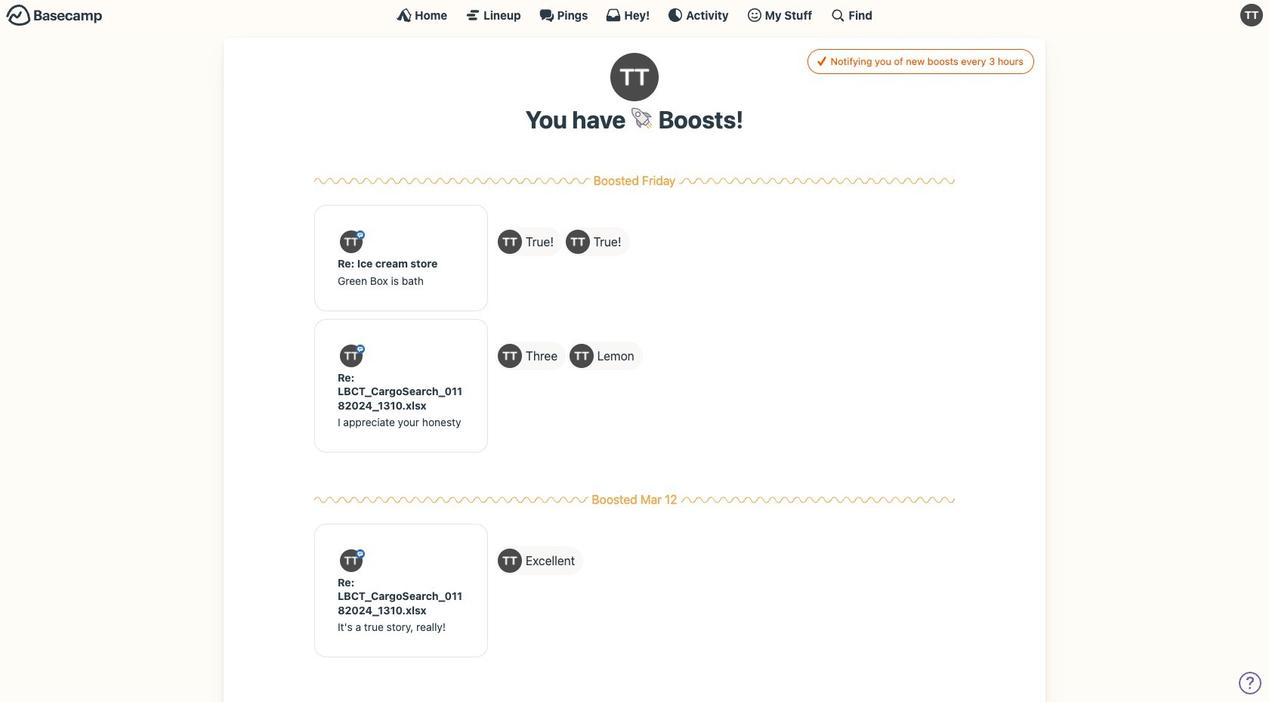 Task type: describe. For each thing, give the bounding box(es) containing it.
mar 12 element
[[641, 493, 678, 507]]

comment image for terry t. boosted the comment with 'excellent' element
[[356, 550, 365, 559]]

terry t. boosted the comment with 'three' element
[[496, 342, 566, 370]]

1 terry t. boosted the comment with 'true!' element from the left
[[496, 228, 562, 257]]

terry turtle image inside terry t. boosted the comment with 'true!' element
[[498, 230, 522, 254]]

main element
[[0, 0, 1270, 29]]

comment image
[[356, 345, 365, 354]]

terry t. boosted the comment with 'excellent' element
[[496, 547, 584, 575]]

terry turtle image inside terry t. boosted the comment with 'excellent' element
[[498, 549, 522, 573]]

keyboard shortcut: ⌘ + / image
[[831, 8, 846, 23]]

terry turtle image inside terry t. boosted the comment with 'three' element
[[498, 344, 522, 368]]



Task type: locate. For each thing, give the bounding box(es) containing it.
1 vertical spatial comment image
[[356, 550, 365, 559]]

0 horizontal spatial terry t. boosted the comment with 'true!' element
[[496, 228, 562, 257]]

switch accounts image
[[6, 4, 103, 27]]

friday element
[[643, 174, 676, 188]]

terry t. boosted the comment with 'lemon' element
[[567, 342, 643, 370]]

terry t. boosted the comment with 'true!' element
[[496, 228, 562, 257], [564, 228, 630, 257]]

comment image for first terry t. boosted the comment with 'true!' element
[[356, 231, 365, 240]]

comment image
[[356, 231, 365, 240], [356, 550, 365, 559]]

2 comment image from the top
[[356, 550, 365, 559]]

terry turtle image
[[1241, 4, 1264, 26], [611, 53, 659, 101], [498, 230, 522, 254], [570, 344, 594, 368], [340, 550, 363, 572]]

1 comment image from the top
[[356, 231, 365, 240]]

0 vertical spatial comment image
[[356, 231, 365, 240]]

1 horizontal spatial terry t. boosted the comment with 'true!' element
[[564, 228, 630, 257]]

terry turtle image
[[566, 230, 590, 254], [340, 231, 363, 254], [498, 344, 522, 368], [340, 345, 363, 367], [498, 549, 522, 573]]

2 terry t. boosted the comment with 'true!' element from the left
[[564, 228, 630, 257]]

terry turtle image inside the "terry t. boosted the comment with 'lemon'" element
[[570, 344, 594, 368]]



Task type: vqa. For each thing, say whether or not it's contained in the screenshot.
Jer Mill icon
no



